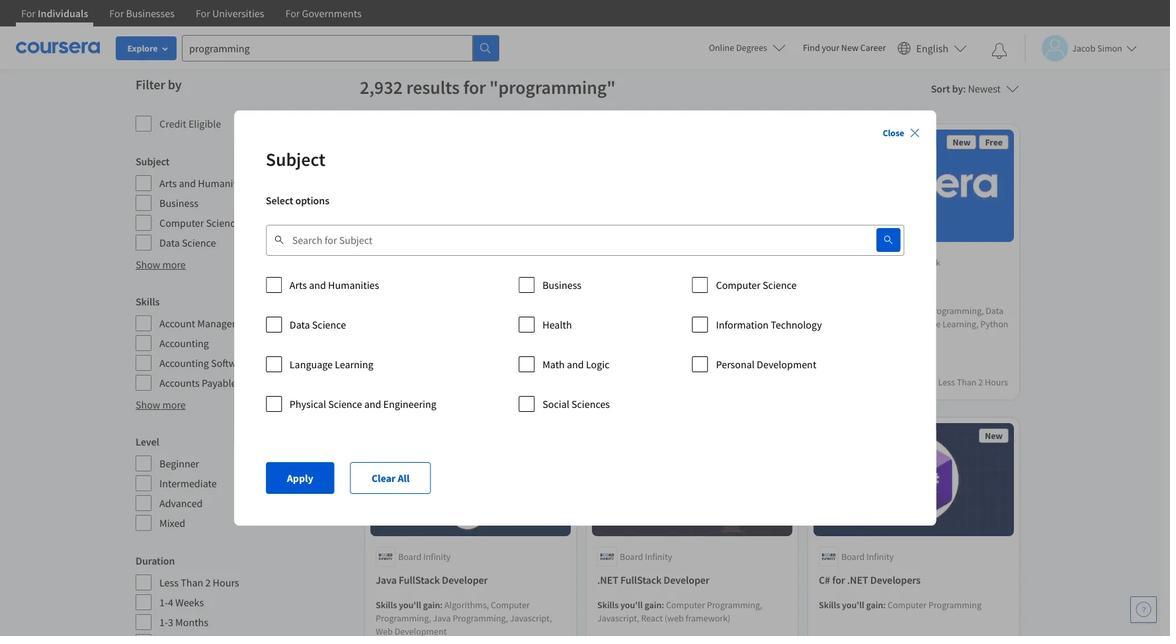 Task type: describe. For each thing, give the bounding box(es) containing it.
javascript, inside algorithms, computer programming, java programming, javascript, web development
[[510, 613, 552, 625]]

select
[[266, 194, 294, 207]]

skills down c# at the bottom right of the page
[[819, 600, 841, 611]]

science,
[[875, 319, 907, 331]]

subject inside group
[[136, 155, 170, 168]]

skills you'll gain : for java
[[376, 600, 445, 611]]

show more for data science
[[136, 258, 186, 271]]

programming inside an introduction to programming using python
[[681, 280, 743, 293]]

accounts payable and receivable
[[159, 377, 305, 390]]

1 vertical spatial project
[[905, 377, 933, 389]]

data science inside the subject group
[[159, 236, 216, 250]]

show for data
[[136, 258, 160, 271]]

0 vertical spatial project
[[878, 257, 906, 269]]

show more for accounts payable and receivable
[[136, 398, 186, 412]]

subject dialog
[[234, 111, 937, 526]]

development inside algorithms, computer programming, java programming, javascript, web development
[[395, 626, 447, 637]]

skills inside group
[[136, 295, 160, 308]]

developer for .net fullstack developer
[[664, 574, 710, 587]]

less than 2 hours
[[159, 576, 239, 590]]

less inside duration group
[[159, 576, 179, 590]]

payable
[[202, 377, 237, 390]]

show for accounts
[[136, 398, 160, 412]]

gain for .net
[[645, 600, 662, 611]]

: up the react
[[662, 600, 665, 611]]

for for universities
[[196, 7, 210, 20]]

programming, down java fullstack developer link
[[453, 613, 508, 625]]

all
[[398, 472, 410, 485]]

close button
[[878, 121, 926, 145]]

computer inside algorithms, computer programming, java programming, javascript, web development
[[491, 600, 530, 611]]

select options
[[266, 194, 330, 207]]

individuals
[[38, 7, 88, 20]]

fullstack for java
[[399, 574, 440, 587]]

computer inside 'select subject options' element
[[716, 279, 761, 292]]

computer science inside 'select subject options' element
[[716, 279, 797, 292]]

accounts
[[159, 377, 200, 390]]

select subject options element
[[266, 272, 905, 431]]

0 vertical spatial for
[[464, 75, 486, 99]]

data inside the subject group
[[159, 236, 180, 250]]

.net fullstack developer link
[[598, 572, 788, 588]]

computer science inside the subject group
[[159, 216, 240, 230]]

information
[[716, 318, 769, 332]]

filter
[[136, 76, 165, 93]]

learning,
[[943, 319, 979, 331]]

social sciences
[[543, 398, 610, 411]]

programming inside computer programming, data analysis, data science, machine learning, python programming
[[819, 332, 872, 344]]

algorithms, computer programming, java programming, javascript, web development
[[376, 600, 552, 637]]

3 you'll from the left
[[842, 600, 865, 611]]

businesses
[[126, 7, 175, 20]]

apply button
[[266, 463, 335, 494]]

network
[[908, 257, 941, 269]]

weeks
[[175, 596, 204, 610]]

sort by : newest
[[931, 82, 1001, 95]]

4.6
[[611, 361, 623, 373]]

machine
[[909, 319, 941, 331]]

programming inside algorithms, computer programming, problem solving, python programming
[[376, 332, 429, 344]]

for for businesses
[[109, 7, 124, 20]]

infinity for .net
[[645, 551, 673, 563]]

coursera image
[[16, 37, 100, 58]]

personal development
[[716, 358, 817, 371]]

intermediate for intermediate · guided project · less than 2 hours
[[819, 377, 869, 389]]

you'll for java
[[399, 600, 421, 611]]

gain for java
[[423, 600, 440, 611]]

english button
[[893, 26, 973, 69]]

clear all button
[[351, 463, 431, 494]]

universities
[[212, 7, 264, 20]]

an
[[598, 280, 609, 293]]

sort
[[931, 82, 951, 95]]

sciences
[[572, 398, 610, 411]]

analysis,
[[819, 319, 853, 331]]

computer inside algorithms, computer programming, problem solving, python programming
[[491, 305, 530, 317]]

4
[[168, 596, 173, 610]]

skills up web
[[376, 600, 397, 611]]

.net inside c# for .net developers link
[[848, 574, 869, 587]]

skills you'll gain : for .net
[[598, 600, 666, 611]]

programming, inside computer programming, javascript, react (web framework)
[[707, 600, 763, 611]]

mixed
[[159, 517, 185, 530]]

framework)
[[686, 613, 731, 625]]

show more button for data
[[136, 257, 186, 273]]

board infinity for .net
[[620, 551, 673, 563]]

technology
[[771, 318, 822, 332]]

board for c#
[[842, 551, 865, 563]]

search image
[[884, 235, 894, 246]]

computer inside computer programming, data analysis, data science, machine learning, python programming
[[888, 305, 927, 317]]

for for governments
[[286, 7, 300, 20]]

learning
[[335, 358, 374, 371]]

.net inside .net fullstack developer link
[[598, 574, 619, 587]]

for individuals
[[21, 7, 88, 20]]

c# for .net developers
[[819, 574, 921, 587]]

you'll for .net
[[621, 600, 643, 611]]

language
[[290, 358, 333, 371]]

for for individuals
[[21, 7, 36, 20]]

more for data
[[162, 258, 186, 271]]

data science inside 'select subject options' element
[[290, 318, 346, 332]]

skills you'll gain : computer programming
[[819, 600, 982, 611]]

governments
[[302, 7, 362, 20]]

for governments
[[286, 7, 362, 20]]

credit
[[159, 117, 186, 130]]

1- for 4
[[159, 596, 168, 610]]

free
[[986, 136, 1003, 148]]

find
[[803, 42, 820, 54]]

web
[[376, 626, 393, 637]]

software
[[211, 357, 251, 370]]

java inside algorithms, computer programming, java programming, javascript, web development
[[433, 613, 451, 625]]

arts inside the subject group
[[159, 177, 177, 190]]

physical
[[290, 398, 326, 411]]

filter by
[[136, 76, 182, 93]]

by for filter
[[168, 76, 182, 93]]

an introduction to programming using python link
[[598, 278, 788, 310]]

humanities inside 'select subject options' element
[[328, 279, 379, 292]]

board for java
[[398, 551, 422, 563]]

coursera
[[842, 257, 876, 269]]

computer programming, data analysis, data science, machine learning, python programming
[[819, 305, 1009, 344]]

computer inside the subject group
[[159, 216, 204, 230]]

computer inside computer programming, javascript, react (web framework)
[[666, 600, 705, 611]]

show more button for accounts
[[136, 397, 186, 413]]

1-4 weeks
[[159, 596, 204, 610]]

results
[[406, 75, 460, 99]]

using
[[745, 280, 770, 293]]

skills down the .net fullstack developer
[[598, 600, 619, 611]]

language learning
[[290, 358, 374, 371]]

javascript, inside computer programming, javascript, react (web framework)
[[598, 613, 640, 625]]

developers
[[871, 574, 921, 587]]

: left newest
[[964, 82, 966, 95]]

c# for .net developers link
[[819, 572, 1009, 588]]

2,932
[[360, 75, 403, 99]]

python inside computer programming, programming principles, python programming
[[695, 335, 723, 346]]

subject inside dialog
[[266, 148, 326, 171]]

python programming fundamentals link
[[376, 278, 566, 294]]

3 gain from the left
[[867, 600, 884, 611]]

for businesses
[[109, 7, 175, 20]]

beginner
[[159, 457, 199, 471]]

subject group
[[136, 154, 352, 251]]

math
[[543, 358, 565, 371]]

java fullstack developer link
[[376, 572, 566, 588]]

react
[[641, 613, 663, 625]]

1 · from the left
[[871, 377, 874, 389]]

english
[[917, 41, 949, 55]]

: down java fullstack developer
[[440, 600, 443, 611]]

1 vertical spatial for
[[833, 574, 846, 587]]



Task type: vqa. For each thing, say whether or not it's contained in the screenshot.
will be
no



Task type: locate. For each thing, give the bounding box(es) containing it.
computer programming, javascript, react (web framework)
[[598, 600, 763, 625]]

for left universities
[[196, 7, 210, 20]]

3 board from the left
[[842, 551, 865, 563]]

accounting up accounts
[[159, 357, 209, 370]]

data
[[159, 236, 180, 250], [986, 305, 1004, 317], [290, 318, 310, 332], [855, 319, 873, 331]]

advanced
[[159, 497, 203, 510]]

show more button up account
[[136, 257, 186, 273]]

programming
[[410, 280, 472, 293], [681, 280, 743, 293], [376, 332, 429, 344], [819, 332, 872, 344], [598, 335, 651, 346], [725, 335, 778, 346], [929, 600, 982, 611]]

skills group
[[136, 294, 352, 392]]

intermediate · guided project · less than 2 hours
[[819, 377, 1009, 389]]

arts and humanities
[[159, 177, 249, 190], [290, 279, 379, 292]]

intermediate inside level group
[[159, 477, 217, 490]]

1 vertical spatial more
[[162, 398, 186, 412]]

project right guided
[[905, 377, 933, 389]]

1- down 4
[[159, 616, 168, 629]]

algorithms, for solving,
[[445, 305, 489, 317]]

development down technology
[[757, 358, 817, 371]]

programming, up web
[[376, 613, 431, 625]]

programming, up learning,
[[929, 305, 984, 317]]

1 horizontal spatial java
[[433, 613, 451, 625]]

2,932 results for "programming"
[[360, 75, 616, 99]]

2 algorithms, from the top
[[445, 600, 489, 611]]

2 1- from the top
[[159, 616, 168, 629]]

more down accounts
[[162, 398, 186, 412]]

1 developer from the left
[[442, 574, 488, 587]]

project down search icon
[[878, 257, 906, 269]]

programming,
[[929, 305, 984, 317], [376, 319, 431, 331], [707, 321, 763, 333], [707, 600, 763, 611], [376, 613, 431, 625], [453, 613, 508, 625]]

accounting
[[159, 337, 209, 350], [159, 357, 209, 370]]

1 horizontal spatial arts and humanities
[[290, 279, 379, 292]]

gain down c# for .net developers
[[867, 600, 884, 611]]

show more button
[[136, 257, 186, 273], [136, 397, 186, 413]]

2 developer from the left
[[664, 574, 710, 587]]

1 horizontal spatial hours
[[985, 377, 1009, 389]]

1 horizontal spatial by
[[953, 82, 964, 95]]

3 board infinity from the left
[[842, 551, 894, 563]]

for left individuals
[[21, 7, 36, 20]]

duration
[[136, 555, 175, 568]]

coursera project network
[[842, 257, 941, 269]]

hours inside duration group
[[213, 576, 239, 590]]

0 horizontal spatial than
[[181, 576, 203, 590]]

show notifications image
[[992, 43, 1008, 59]]

2 horizontal spatial you'll
[[842, 600, 865, 611]]

health
[[543, 318, 572, 332]]

0 horizontal spatial data science
[[159, 236, 216, 250]]

show up level
[[136, 398, 160, 412]]

programming, up personal
[[707, 321, 763, 333]]

0 horizontal spatial arts
[[159, 177, 177, 190]]

social
[[543, 398, 570, 411]]

1 horizontal spatial for
[[833, 574, 846, 587]]

1 horizontal spatial skills you'll gain :
[[598, 600, 666, 611]]

javascript,
[[510, 613, 552, 625], [598, 613, 640, 625]]

new
[[842, 42, 859, 54], [953, 136, 971, 148], [985, 430, 1003, 442]]

2 horizontal spatial infinity
[[867, 551, 894, 563]]

computer programming, programming principles, python programming
[[598, 321, 778, 346]]

fullstack for .net
[[621, 574, 662, 587]]

developer up algorithms, computer programming, java programming, javascript, web development
[[442, 574, 488, 587]]

find your new career link
[[797, 40, 893, 56]]

show more down accounts
[[136, 398, 186, 412]]

1 horizontal spatial than
[[957, 377, 977, 389]]

2 show more button from the top
[[136, 397, 186, 413]]

infinity up c# for .net developers
[[867, 551, 894, 563]]

0 horizontal spatial intermediate
[[159, 477, 217, 490]]

1 vertical spatial accounting
[[159, 357, 209, 370]]

0 horizontal spatial board infinity
[[398, 551, 451, 563]]

intermediate left guided
[[819, 377, 869, 389]]

you'll down c# for .net developers
[[842, 600, 865, 611]]

1 vertical spatial development
[[395, 626, 447, 637]]

programming, up framework) on the bottom right of the page
[[707, 600, 763, 611]]

0 vertical spatial 1-
[[159, 596, 168, 610]]

1 javascript, from the left
[[510, 613, 552, 625]]

0 horizontal spatial humanities
[[198, 177, 249, 190]]

clear all
[[372, 472, 410, 485]]

1 skills you'll gain : from the left
[[376, 600, 445, 611]]

show up account
[[136, 258, 160, 271]]

board up c# for .net developers
[[842, 551, 865, 563]]

engineering
[[384, 398, 437, 411]]

infinity
[[424, 551, 451, 563], [645, 551, 673, 563], [867, 551, 894, 563]]

Search by keyword search field
[[292, 224, 845, 256]]

months
[[175, 616, 208, 629]]

2 vertical spatial new
[[985, 430, 1003, 442]]

banner navigation
[[11, 0, 372, 36]]

your
[[822, 42, 840, 54]]

1 show from the top
[[136, 258, 160, 271]]

physical science and engineering
[[290, 398, 437, 411]]

2 · from the left
[[935, 377, 937, 389]]

newest
[[969, 82, 1001, 95]]

career
[[861, 42, 886, 54]]

0 horizontal spatial hours
[[213, 576, 239, 590]]

0 horizontal spatial fullstack
[[399, 574, 440, 587]]

an introduction to programming using python
[[598, 280, 770, 309]]

1 more from the top
[[162, 258, 186, 271]]

introduction
[[611, 280, 668, 293]]

1 horizontal spatial new
[[953, 136, 971, 148]]

· right guided
[[935, 377, 937, 389]]

for left businesses
[[109, 7, 124, 20]]

project
[[878, 257, 906, 269], [905, 377, 933, 389]]

data inside 'select subject options' element
[[290, 318, 310, 332]]

arts
[[159, 177, 177, 190], [290, 279, 307, 292]]

credit eligible
[[159, 117, 221, 130]]

2 board from the left
[[620, 551, 643, 563]]

gain up the react
[[645, 600, 662, 611]]

1 horizontal spatial data science
[[290, 318, 346, 332]]

1 horizontal spatial fullstack
[[621, 574, 662, 587]]

python inside computer programming, data analysis, data science, machine learning, python programming
[[981, 319, 1009, 331]]

2 infinity from the left
[[645, 551, 673, 563]]

1 vertical spatial show
[[136, 398, 160, 412]]

2 horizontal spatial board
[[842, 551, 865, 563]]

0 vertical spatial 2
[[979, 377, 984, 389]]

to
[[670, 280, 679, 293]]

1 horizontal spatial gain
[[645, 600, 662, 611]]

None search field
[[182, 35, 500, 61]]

0 vertical spatial than
[[957, 377, 977, 389]]

1 vertical spatial new
[[953, 136, 971, 148]]

more for accounts
[[162, 398, 186, 412]]

you'll down java fullstack developer
[[399, 600, 421, 611]]

new for coursera project network
[[953, 136, 971, 148]]

1 horizontal spatial arts
[[290, 279, 307, 292]]

3 infinity from the left
[[867, 551, 894, 563]]

2 .net from the left
[[848, 574, 869, 587]]

algorithms,
[[445, 305, 489, 317], [445, 600, 489, 611]]

0 vertical spatial intermediate
[[819, 377, 869, 389]]

.net fullstack developer
[[598, 574, 710, 587]]

accounting software
[[159, 357, 251, 370]]

0 vertical spatial show
[[136, 258, 160, 271]]

computer science
[[159, 216, 240, 230], [716, 279, 797, 292]]

infinity up the .net fullstack developer
[[645, 551, 673, 563]]

2 horizontal spatial board infinity
[[842, 551, 894, 563]]

1 horizontal spatial board infinity
[[620, 551, 673, 563]]

algorithms, for programming,
[[445, 600, 489, 611]]

python inside an introduction to programming using python
[[598, 295, 630, 309]]

· left guided
[[871, 377, 874, 389]]

duration group
[[136, 553, 352, 637]]

and inside "skills" group
[[239, 377, 256, 390]]

2 horizontal spatial gain
[[867, 600, 884, 611]]

options
[[296, 194, 330, 207]]

0 horizontal spatial developer
[[442, 574, 488, 587]]

0 vertical spatial development
[[757, 358, 817, 371]]

0 vertical spatial show more button
[[136, 257, 186, 273]]

1- for 3
[[159, 616, 168, 629]]

1 algorithms, from the top
[[445, 305, 489, 317]]

board up the .net fullstack developer
[[620, 551, 643, 563]]

1 .net from the left
[[598, 574, 619, 587]]

computer
[[159, 216, 204, 230], [716, 279, 761, 292], [491, 305, 530, 317], [888, 305, 927, 317], [666, 321, 705, 333], [491, 600, 530, 611], [666, 600, 705, 611], [888, 600, 927, 611]]

skills you'll gain : up the react
[[598, 600, 666, 611]]

1 vertical spatial algorithms,
[[445, 600, 489, 611]]

2 accounting from the top
[[159, 357, 209, 370]]

1 vertical spatial intermediate
[[159, 477, 217, 490]]

0 horizontal spatial skills you'll gain :
[[376, 600, 445, 611]]

algorithms, up the solving,
[[445, 305, 489, 317]]

2 skills you'll gain : from the left
[[598, 600, 666, 611]]

computer inside computer programming, programming principles, python programming
[[666, 321, 705, 333]]

programming, inside computer programming, programming principles, python programming
[[707, 321, 763, 333]]

gain down java fullstack developer
[[423, 600, 440, 611]]

python inside algorithms, computer programming, problem solving, python programming
[[501, 319, 529, 331]]

(web
[[665, 613, 684, 625]]

logic
[[586, 358, 610, 371]]

1 horizontal spatial computer science
[[716, 279, 797, 292]]

1 1- from the top
[[159, 596, 168, 610]]

programming, inside computer programming, data analysis, data science, machine learning, python programming
[[929, 305, 984, 317]]

1 vertical spatial java
[[433, 613, 451, 625]]

2 you'll from the left
[[621, 600, 643, 611]]

"programming"
[[490, 75, 616, 99]]

0 vertical spatial more
[[162, 258, 186, 271]]

show more up account
[[136, 258, 186, 271]]

skills you'll gain :
[[376, 600, 445, 611], [598, 600, 666, 611]]

clear
[[372, 472, 396, 485]]

java up web
[[376, 574, 397, 587]]

3 for from the left
[[196, 7, 210, 20]]

level group
[[136, 434, 352, 532]]

0 horizontal spatial ·
[[871, 377, 874, 389]]

2 for from the left
[[109, 7, 124, 20]]

algorithms, inside algorithms, computer programming, problem solving, python programming
[[445, 305, 489, 317]]

1 vertical spatial arts
[[290, 279, 307, 292]]

: down developers in the bottom of the page
[[884, 600, 886, 611]]

0 horizontal spatial computer science
[[159, 216, 240, 230]]

board for .net
[[620, 551, 643, 563]]

business inside 'select subject options' element
[[543, 279, 582, 292]]

0 vertical spatial new
[[842, 42, 859, 54]]

board infinity up the .net fullstack developer
[[620, 551, 673, 563]]

0 vertical spatial accounting
[[159, 337, 209, 350]]

board infinity up c# for .net developers
[[842, 551, 894, 563]]

subject up select options
[[266, 148, 326, 171]]

1 horizontal spatial development
[[757, 358, 817, 371]]

for right c# at the bottom right of the page
[[833, 574, 846, 587]]

0 horizontal spatial java
[[376, 574, 397, 587]]

eligible
[[189, 117, 221, 130]]

arts inside 'select subject options' element
[[290, 279, 307, 292]]

0 horizontal spatial for
[[464, 75, 486, 99]]

infinity for c#
[[867, 551, 894, 563]]

0 horizontal spatial development
[[395, 626, 447, 637]]

algorithms, computer programming, problem solving, python programming
[[376, 305, 530, 344]]

python programming fundamentals
[[376, 280, 539, 293]]

0 horizontal spatial .net
[[598, 574, 619, 587]]

c#
[[819, 574, 831, 587]]

close
[[883, 127, 905, 139]]

0 horizontal spatial 2
[[205, 576, 211, 590]]

subject
[[266, 148, 326, 171], [136, 155, 170, 168]]

1 horizontal spatial intermediate
[[819, 377, 869, 389]]

information technology
[[716, 318, 822, 332]]

java fullstack developer
[[376, 574, 488, 587]]

developer for java fullstack developer
[[442, 574, 488, 587]]

java down java fullstack developer
[[433, 613, 451, 625]]

0 horizontal spatial business
[[159, 197, 198, 210]]

than down learning,
[[957, 377, 977, 389]]

0 horizontal spatial board
[[398, 551, 422, 563]]

0 vertical spatial show more
[[136, 258, 186, 271]]

0 horizontal spatial arts and humanities
[[159, 177, 249, 190]]

find your new career
[[803, 42, 886, 54]]

1 board from the left
[[398, 551, 422, 563]]

intermediate up advanced
[[159, 477, 217, 490]]

0 horizontal spatial infinity
[[424, 551, 451, 563]]

1 vertical spatial arts and humanities
[[290, 279, 379, 292]]

0 vertical spatial business
[[159, 197, 198, 210]]

programming, left the problem
[[376, 319, 431, 331]]

business
[[159, 197, 198, 210], [543, 279, 582, 292]]

development inside 'select subject options' element
[[757, 358, 817, 371]]

principles,
[[653, 335, 693, 346]]

board infinity for java
[[398, 551, 451, 563]]

1 vertical spatial show more button
[[136, 397, 186, 413]]

and inside the subject group
[[179, 177, 196, 190]]

accounting for accounting software
[[159, 357, 209, 370]]

hours
[[985, 377, 1009, 389], [213, 576, 239, 590]]

than up the weeks
[[181, 576, 203, 590]]

than inside duration group
[[181, 576, 203, 590]]

board infinity up java fullstack developer
[[398, 551, 451, 563]]

1 for from the left
[[21, 7, 36, 20]]

receivable
[[258, 377, 305, 390]]

1 horizontal spatial infinity
[[645, 551, 673, 563]]

apply
[[287, 472, 314, 485]]

1 horizontal spatial .net
[[848, 574, 869, 587]]

problem
[[433, 319, 466, 331]]

intermediate for intermediate
[[159, 477, 217, 490]]

for left governments
[[286, 7, 300, 20]]

new for board infinity
[[985, 430, 1003, 442]]

fullstack up the react
[[621, 574, 662, 587]]

1 fullstack from the left
[[399, 574, 440, 587]]

1 vertical spatial business
[[543, 279, 582, 292]]

0 vertical spatial less
[[939, 377, 956, 389]]

skills you'll gain : down java fullstack developer
[[376, 600, 445, 611]]

programming, inside algorithms, computer programming, problem solving, python programming
[[376, 319, 431, 331]]

1 vertical spatial 1-
[[159, 616, 168, 629]]

guided
[[875, 377, 903, 389]]

0 vertical spatial java
[[376, 574, 397, 587]]

1 show more from the top
[[136, 258, 186, 271]]

0 vertical spatial computer science
[[159, 216, 240, 230]]

account management
[[159, 317, 255, 330]]

by for sort
[[953, 82, 964, 95]]

developer up computer programming, javascript, react (web framework)
[[664, 574, 710, 587]]

1 horizontal spatial business
[[543, 279, 582, 292]]

1 show more button from the top
[[136, 257, 186, 273]]

0 horizontal spatial less
[[159, 576, 179, 590]]

help center image
[[1136, 602, 1152, 618]]

show more button down accounts
[[136, 397, 186, 413]]

2 show from the top
[[136, 398, 160, 412]]

0 vertical spatial humanities
[[198, 177, 249, 190]]

board
[[398, 551, 422, 563], [620, 551, 643, 563], [842, 551, 865, 563]]

2 horizontal spatial new
[[985, 430, 1003, 442]]

1 you'll from the left
[[399, 600, 421, 611]]

solving,
[[468, 319, 499, 331]]

fundamentals
[[474, 280, 539, 293]]

1 vertical spatial 2
[[205, 576, 211, 590]]

0 horizontal spatial new
[[842, 42, 859, 54]]

4 for from the left
[[286, 7, 300, 20]]

arts and humanities inside the subject group
[[159, 177, 249, 190]]

1 board infinity from the left
[[398, 551, 451, 563]]

accounting for accounting
[[159, 337, 209, 350]]

2 fullstack from the left
[[621, 574, 662, 587]]

less up 4
[[159, 576, 179, 590]]

1 horizontal spatial humanities
[[328, 279, 379, 292]]

by right filter
[[168, 76, 182, 93]]

1 vertical spatial computer science
[[716, 279, 797, 292]]

2 show more from the top
[[136, 398, 186, 412]]

1-3 months
[[159, 616, 208, 629]]

by right sort
[[953, 82, 964, 95]]

you'll up the react
[[621, 600, 643, 611]]

skills up account
[[136, 295, 160, 308]]

0 horizontal spatial by
[[168, 76, 182, 93]]

1 horizontal spatial javascript,
[[598, 613, 640, 625]]

humanities inside the subject group
[[198, 177, 249, 190]]

.net
[[598, 574, 619, 587], [848, 574, 869, 587]]

0 horizontal spatial subject
[[136, 155, 170, 168]]

0 vertical spatial hours
[[985, 377, 1009, 389]]

1 horizontal spatial subject
[[266, 148, 326, 171]]

2 gain from the left
[[645, 600, 662, 611]]

1 vertical spatial data science
[[290, 318, 346, 332]]

development right web
[[395, 626, 447, 637]]

more up account
[[162, 258, 186, 271]]

1 horizontal spatial 2
[[979, 377, 984, 389]]

business inside the subject group
[[159, 197, 198, 210]]

arts and humanities inside 'select subject options' element
[[290, 279, 379, 292]]

1 accounting from the top
[[159, 337, 209, 350]]

algorithms, down java fullstack developer link
[[445, 600, 489, 611]]

for right the results
[[464, 75, 486, 99]]

accounting down account
[[159, 337, 209, 350]]

1 horizontal spatial developer
[[664, 574, 710, 587]]

algorithms, inside algorithms, computer programming, java programming, javascript, web development
[[445, 600, 489, 611]]

2 board infinity from the left
[[620, 551, 673, 563]]

math and logic
[[543, 358, 610, 371]]

subject down credit
[[136, 155, 170, 168]]

2 more from the top
[[162, 398, 186, 412]]

personal
[[716, 358, 755, 371]]

fullstack up algorithms, computer programming, java programming, javascript, web development
[[399, 574, 440, 587]]

for universities
[[196, 7, 264, 20]]

1 horizontal spatial you'll
[[621, 600, 643, 611]]

2 inside duration group
[[205, 576, 211, 590]]

less right guided
[[939, 377, 956, 389]]

infinity up java fullstack developer
[[424, 551, 451, 563]]

board infinity for c#
[[842, 551, 894, 563]]

1- up 3
[[159, 596, 168, 610]]

2 javascript, from the left
[[598, 613, 640, 625]]

1 vertical spatial show more
[[136, 398, 186, 412]]

1 horizontal spatial board
[[620, 551, 643, 563]]

0 vertical spatial arts
[[159, 177, 177, 190]]

1 gain from the left
[[423, 600, 440, 611]]

infinity for java
[[424, 551, 451, 563]]

0 horizontal spatial javascript,
[[510, 613, 552, 625]]

1 horizontal spatial less
[[939, 377, 956, 389]]

1 horizontal spatial ·
[[935, 377, 937, 389]]

1 infinity from the left
[[424, 551, 451, 563]]

board up java fullstack developer
[[398, 551, 422, 563]]



